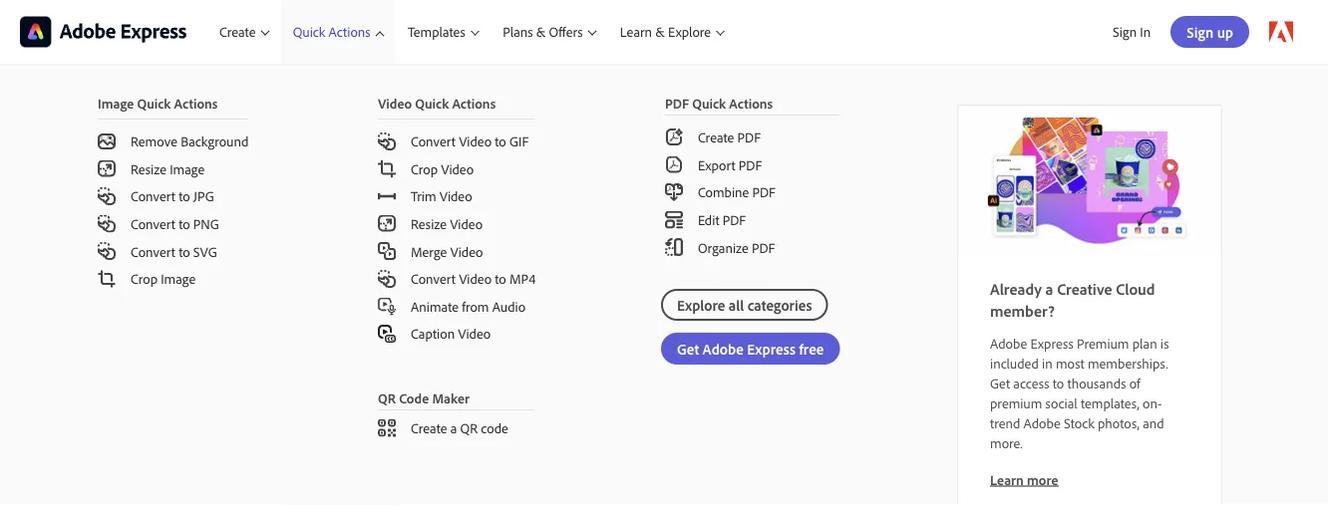 Task type: describe. For each thing, give the bounding box(es) containing it.
code
[[399, 390, 429, 407]]

export pdf
[[698, 156, 762, 174]]

learn & explore button
[[608, 0, 736, 64]]

image for crop image
[[161, 270, 196, 288]]

trim video link
[[346, 183, 568, 210]]

merge
[[411, 243, 447, 260]]

video for merge video
[[450, 243, 483, 260]]

audio
[[492, 298, 526, 315]]

adobe express level up.
[[20, 120, 244, 240]]

export pdf link
[[633, 151, 872, 179]]

templates,
[[1081, 394, 1140, 412]]

trim video
[[411, 188, 472, 205]]

organize
[[698, 239, 749, 256]]

convert for convert video to mp4
[[411, 270, 456, 288]]

express for premium
[[1031, 335, 1074, 352]]

is
[[1161, 335, 1169, 352]]

organize pdf icon image
[[665, 239, 683, 257]]

adobe, inc. image
[[20, 17, 188, 47]]

resize video
[[411, 215, 483, 233]]

remove background icon image
[[98, 133, 116, 149]]

jpg
[[193, 188, 214, 205]]

create easier. dream bigger.
[[20, 282, 607, 326]]

combine pdf icon image
[[665, 184, 683, 201]]

learn more link
[[990, 471, 1059, 489]]

edit pdf icon image
[[665, 211, 683, 229]]

adobe logo image
[[1270, 21, 1294, 43]]

card
[[319, 402, 347, 422]]

convert to svg link
[[66, 238, 281, 265]]

pdf for edit
[[723, 211, 746, 229]]

templates
[[408, 23, 466, 41]]

caption
[[411, 325, 455, 343]]

convert to png icon image
[[98, 215, 116, 233]]

trend
[[990, 414, 1021, 432]]

premium
[[990, 394, 1043, 412]]

creative
[[1057, 279, 1113, 299]]

dream
[[20, 306, 66, 326]]

required
[[350, 402, 405, 422]]

crop video
[[411, 160, 474, 178]]

background
[[181, 133, 249, 150]]

animate from audio icon image for caption
[[378, 325, 396, 343]]

in
[[1042, 355, 1053, 372]]

create for create
[[219, 23, 256, 41]]

learn more
[[990, 471, 1059, 489]]

create a qr code icon image
[[378, 419, 396, 437]]

in
[[1140, 23, 1151, 40]]

resize image icon image
[[98, 160, 116, 178]]

resize video icon image
[[378, 215, 396, 233]]

merge video icon image
[[378, 243, 396, 261]]

actions for video quick actions
[[452, 95, 496, 112]]

crop for crop video
[[411, 160, 438, 178]]

caption video
[[411, 325, 491, 343]]

quick for video quick actions
[[415, 95, 449, 112]]

merge video link
[[346, 238, 568, 265]]

video for resize video
[[450, 215, 483, 233]]

pdf for create
[[738, 129, 761, 146]]

convert for convert to png
[[131, 215, 175, 233]]

convert to jpg
[[131, 188, 214, 205]]

video for crop video
[[441, 160, 474, 178]]

to left png
[[179, 215, 190, 233]]

plan
[[1133, 335, 1158, 352]]

video for caption video
[[458, 325, 491, 343]]

to left gif
[[495, 133, 506, 150]]

video up convert video to gif icon
[[378, 95, 412, 112]]

convert to png
[[131, 215, 219, 233]]

already a creative cloud member? group
[[0, 64, 1329, 506]]

no credit card required
[[256, 402, 405, 422]]

stock
[[1064, 414, 1095, 432]]

sign
[[1113, 23, 1137, 40]]

level
[[20, 173, 147, 240]]

learn for learn more
[[990, 471, 1024, 489]]

create for create a qr code
[[411, 420, 447, 437]]

mp4
[[510, 270, 536, 288]]

plans
[[503, 23, 533, 41]]

png
[[193, 215, 219, 233]]

pdf for export
[[739, 156, 762, 174]]

to inside 'adobe express premium plan is included in most memberships. get access to thousands of premium social templates, on- trend adobe stock photos, and more.'
[[1053, 374, 1064, 392]]

trim
[[411, 188, 436, 205]]

of
[[1130, 374, 1141, 392]]

from
[[462, 298, 489, 315]]

credit
[[278, 402, 315, 422]]

already
[[990, 279, 1042, 299]]

0 vertical spatial image
[[98, 95, 134, 112]]

offers
[[549, 23, 583, 41]]

actions for image quick actions
[[174, 95, 218, 112]]

more
[[1027, 471, 1059, 489]]

explore
[[668, 23, 711, 41]]

2 vertical spatial adobe
[[1024, 414, 1061, 432]]

more.
[[990, 434, 1023, 452]]

remove background link
[[66, 120, 281, 155]]

video quick actions
[[378, 95, 496, 112]]

thousands
[[1068, 374, 1127, 392]]

svg
[[193, 243, 217, 260]]

bigger.
[[69, 306, 114, 326]]

plans & offers
[[503, 23, 583, 41]]

organize pdf link
[[633, 234, 872, 261]]

1 horizontal spatial qr
[[460, 420, 478, 437]]

edit pdf link
[[633, 206, 872, 234]]

image quick actions
[[98, 95, 218, 112]]

and
[[1143, 414, 1165, 432]]

quick inside dropdown button
[[293, 23, 325, 41]]

templates button
[[396, 0, 491, 64]]

convert to jpg icon image
[[98, 188, 116, 205]]

convert video to mp4 link
[[346, 265, 568, 293]]

combine pdf
[[698, 184, 776, 201]]

convert to jpg link
[[66, 183, 281, 210]]



Task type: locate. For each thing, give the bounding box(es) containing it.
1 horizontal spatial learn
[[990, 471, 1024, 489]]

express for level
[[127, 120, 244, 166]]

video for convert video to mp4
[[459, 270, 492, 288]]

crop video icon image
[[378, 160, 396, 178]]

image up remove background icon
[[98, 95, 134, 112]]

get
[[990, 374, 1011, 392]]

access
[[1014, 374, 1050, 392]]

0 vertical spatial animate from audio icon image
[[378, 298, 396, 316]]

on-
[[1143, 394, 1162, 412]]

video up from
[[459, 270, 492, 288]]

express inside 'adobe express premium plan is included in most memberships. get access to thousands of premium social templates, on- trend adobe stock photos, and more.'
[[1031, 335, 1074, 352]]

1 vertical spatial image
[[170, 160, 205, 178]]

video for trim video
[[440, 188, 472, 205]]

create for create pdf
[[698, 129, 734, 146]]

animate
[[411, 298, 459, 315]]

no
[[256, 402, 275, 422]]

create left the quick actions
[[219, 23, 256, 41]]

video down trim video link in the top left of the page
[[450, 215, 483, 233]]

convert for convert to jpg
[[131, 188, 175, 205]]

merge video
[[411, 243, 483, 260]]

plans & offers button
[[491, 0, 608, 64]]

create inside create easier. dream bigger.
[[517, 282, 561, 302]]

adobe for premium
[[990, 335, 1028, 352]]

& for plans
[[536, 23, 546, 41]]

image down convert to svg
[[161, 270, 196, 288]]

to left "mp4"
[[495, 270, 506, 288]]

create a qr code
[[411, 420, 508, 437]]

1 horizontal spatial a
[[1046, 279, 1054, 299]]

crop up the trim
[[411, 160, 438, 178]]

express
[[127, 120, 244, 166], [1031, 335, 1074, 352]]

to left svg on the left
[[179, 243, 190, 260]]

included
[[990, 355, 1039, 372]]

create pdf icon image
[[665, 128, 683, 146]]

0 horizontal spatial qr
[[378, 390, 396, 407]]

easier.
[[565, 282, 607, 302]]

up.
[[159, 173, 239, 240]]

&
[[536, 23, 546, 41], [656, 23, 665, 41]]

adobe express premium plan is included in most memberships. get access to thousands of premium social templates, on- trend adobe stock photos, and more.
[[990, 335, 1169, 452]]

1 vertical spatial resize
[[411, 215, 447, 233]]

0 vertical spatial qr
[[378, 390, 396, 407]]

a for already
[[1046, 279, 1054, 299]]

qr code maker
[[378, 390, 470, 407]]

create
[[219, 23, 256, 41], [698, 129, 734, 146], [517, 282, 561, 302], [411, 420, 447, 437]]

0 vertical spatial crop
[[411, 160, 438, 178]]

memberships.
[[1088, 355, 1169, 372]]

to
[[495, 133, 506, 150], [179, 188, 190, 205], [179, 215, 190, 233], [179, 243, 190, 260], [495, 270, 506, 288], [1053, 374, 1064, 392]]

already a creative cloud member?
[[990, 279, 1156, 321]]

video down from
[[458, 325, 491, 343]]

0 horizontal spatial resize
[[131, 160, 167, 178]]

0 vertical spatial learn
[[620, 23, 652, 41]]

adobe up "included"
[[990, 335, 1028, 352]]

a right already
[[1046, 279, 1054, 299]]

quick right create popup button
[[293, 23, 325, 41]]

resize for resize image
[[131, 160, 167, 178]]

pdf quick actions
[[665, 95, 773, 112]]

convert video to gif
[[411, 133, 529, 150]]

0 horizontal spatial &
[[536, 23, 546, 41]]

pdf down export pdf link
[[753, 184, 776, 201]]

2 & from the left
[[656, 23, 665, 41]]

resize up merge
[[411, 215, 447, 233]]

gif
[[510, 133, 529, 150]]

convert to svg icon image
[[98, 243, 116, 261]]

learn inside dropdown button
[[620, 23, 652, 41]]

1 vertical spatial adobe
[[990, 335, 1028, 352]]

0 horizontal spatial learn
[[620, 23, 652, 41]]

1 vertical spatial qr
[[460, 420, 478, 437]]

animate from audio icon image inside caption video link
[[378, 325, 396, 343]]

pdf right edit
[[723, 211, 746, 229]]

create left easier. at the bottom
[[517, 282, 561, 302]]

organize pdf
[[698, 239, 775, 256]]

remove background
[[131, 133, 249, 150]]

quick for image quick actions
[[137, 95, 171, 112]]

animate from audio icon image left caption
[[378, 325, 396, 343]]

crop for crop image
[[131, 270, 158, 288]]

image inside the resize image 'link'
[[170, 160, 205, 178]]

edit
[[698, 211, 720, 229]]

convert up crop image
[[131, 243, 175, 260]]

quick actions
[[293, 23, 371, 41]]

image for resize image
[[170, 160, 205, 178]]

resize inside 'link'
[[131, 160, 167, 178]]

learn
[[620, 23, 652, 41], [990, 471, 1024, 489]]

cloud
[[1116, 279, 1156, 299]]

remove
[[131, 133, 177, 150]]

video up trim video link in the top left of the page
[[441, 160, 474, 178]]

& inside popup button
[[536, 23, 546, 41]]

resize down remove on the left of page
[[131, 160, 167, 178]]

video
[[378, 95, 412, 112], [459, 133, 492, 150], [441, 160, 474, 178], [440, 188, 472, 205], [450, 215, 483, 233], [450, 243, 483, 260], [459, 270, 492, 288], [458, 325, 491, 343]]

express inside adobe express level up.
[[127, 120, 244, 166]]

actions for pdf quick actions
[[729, 95, 773, 112]]

0 vertical spatial resize
[[131, 160, 167, 178]]

adobe up convert to jpg icon
[[20, 120, 119, 166]]

0 vertical spatial a
[[1046, 279, 1054, 299]]

combine
[[698, 184, 749, 201]]

animate from audio icon image down convert video to mp4 icon
[[378, 298, 396, 316]]

a inside already a creative cloud member?
[[1046, 279, 1054, 299]]

actions up "create pdf" link
[[729, 95, 773, 112]]

convert up "crop video"
[[411, 133, 456, 150]]

learn for learn & explore
[[620, 23, 652, 41]]

create down qr code maker
[[411, 420, 447, 437]]

member?
[[990, 301, 1055, 321]]

convert video to mp4 icon image
[[378, 270, 396, 288]]

actions inside quick actions dropdown button
[[329, 23, 371, 41]]

quick up convert video to gif link on the left
[[415, 95, 449, 112]]

animate from audio
[[411, 298, 526, 315]]

quick actions button
[[281, 0, 396, 64]]

pdf up export pdf link
[[738, 129, 761, 146]]

convert for convert to svg
[[131, 243, 175, 260]]

code
[[481, 420, 508, 437]]

adobe inside adobe express level up.
[[20, 120, 119, 166]]

create for create easier. dream bigger.
[[517, 282, 561, 302]]

quick up the create pdf
[[692, 95, 726, 112]]

to left jpg
[[179, 188, 190, 205]]

convert video to gif link
[[346, 120, 568, 155]]

pdf up combine pdf link on the top
[[739, 156, 762, 174]]

qr
[[378, 390, 396, 407], [460, 420, 478, 437]]

convert video to mp4
[[411, 270, 536, 288]]

convert up animate
[[411, 270, 456, 288]]

0 vertical spatial adobe
[[20, 120, 119, 166]]

convert video to gif icon image
[[378, 132, 396, 150]]

1 vertical spatial a
[[451, 420, 457, 437]]

export
[[698, 156, 736, 174]]

create pdf link
[[633, 116, 872, 151]]

0 horizontal spatial express
[[127, 120, 244, 166]]

pdf for combine
[[753, 184, 776, 201]]

& for learn
[[656, 23, 665, 41]]

video down crop video link
[[440, 188, 472, 205]]

animate from audio link
[[346, 293, 568, 320]]

animate from audio icon image inside the animate from audio link
[[378, 298, 396, 316]]

combine pdf link
[[633, 179, 872, 206]]

quick up remove on the left of page
[[137, 95, 171, 112]]

create button
[[207, 0, 281, 64]]

convert down "resize image"
[[131, 188, 175, 205]]

1 horizontal spatial express
[[1031, 335, 1074, 352]]

adobe for level
[[20, 120, 119, 166]]

adobe
[[20, 120, 119, 166], [990, 335, 1028, 352], [1024, 414, 1061, 432]]

resize image link
[[66, 155, 281, 183]]

1 vertical spatial learn
[[990, 471, 1024, 489]]

& right the plans
[[536, 23, 546, 41]]

convert to png link
[[66, 210, 281, 238]]

crop image icon image
[[98, 270, 116, 288]]

learn left more
[[990, 471, 1024, 489]]

convert
[[411, 133, 456, 150], [131, 188, 175, 205], [131, 215, 175, 233], [131, 243, 175, 260], [411, 270, 456, 288]]

actions left templates
[[329, 23, 371, 41]]

photos,
[[1098, 414, 1140, 432]]

maker
[[432, 390, 470, 407]]

video up crop video link
[[459, 133, 492, 150]]

pdf down the edit pdf link
[[752, 239, 775, 256]]

to up social
[[1053, 374, 1064, 392]]

1 horizontal spatial resize
[[411, 215, 447, 233]]

learn & explore
[[620, 23, 711, 41]]

0 vertical spatial express
[[127, 120, 244, 166]]

edit pdf
[[698, 211, 746, 229]]

adobe down social
[[1024, 414, 1061, 432]]

video for convert video to gif
[[459, 133, 492, 150]]

export pdf icon image
[[665, 156, 683, 174]]

adobe express image
[[959, 106, 1222, 254]]

1 vertical spatial express
[[1031, 335, 1074, 352]]

most
[[1056, 355, 1085, 372]]

actions up convert video to gif link on the left
[[452, 95, 496, 112]]

& left explore
[[656, 23, 665, 41]]

animate from audio icon image
[[378, 298, 396, 316], [378, 325, 396, 343]]

a down maker
[[451, 420, 457, 437]]

0 horizontal spatial a
[[451, 420, 457, 437]]

create inside popup button
[[219, 23, 256, 41]]

pdf up 'create pdf icon'
[[665, 95, 689, 112]]

1 vertical spatial animate from audio icon image
[[378, 325, 396, 343]]

a for create
[[451, 420, 457, 437]]

convert to svg
[[131, 243, 217, 260]]

caption video link
[[346, 320, 568, 348]]

learn left explore
[[620, 23, 652, 41]]

quick for pdf quick actions
[[692, 95, 726, 112]]

sign in
[[1113, 23, 1151, 40]]

actions
[[329, 23, 371, 41], [174, 95, 218, 112], [452, 95, 496, 112], [729, 95, 773, 112]]

convert down the convert to jpg
[[131, 215, 175, 233]]

animate from audio icon image for animate
[[378, 298, 396, 316]]

trim video icon image
[[378, 193, 396, 200]]

quick
[[293, 23, 325, 41], [137, 95, 171, 112], [415, 95, 449, 112], [692, 95, 726, 112]]

create up the export
[[698, 129, 734, 146]]

resize video link
[[346, 210, 568, 238]]

1 vertical spatial crop
[[131, 270, 158, 288]]

sign in button
[[1109, 15, 1155, 49]]

image inside crop image link
[[161, 270, 196, 288]]

image down remove background
[[170, 160, 205, 178]]

& inside dropdown button
[[656, 23, 665, 41]]

crop video link
[[346, 155, 568, 183]]

1 animate from audio icon image from the top
[[378, 298, 396, 316]]

social
[[1046, 394, 1078, 412]]

crop right crop image icon
[[131, 270, 158, 288]]

learn inside already a creative cloud member? group
[[990, 471, 1024, 489]]

2 vertical spatial image
[[161, 270, 196, 288]]

0 horizontal spatial crop
[[131, 270, 158, 288]]

1 horizontal spatial &
[[656, 23, 665, 41]]

pdf for organize
[[752, 239, 775, 256]]

create a qr code link
[[346, 411, 568, 442]]

convert for convert video to gif
[[411, 133, 456, 150]]

1 horizontal spatial crop
[[411, 160, 438, 178]]

video up the convert video to mp4
[[450, 243, 483, 260]]

2 animate from audio icon image from the top
[[378, 325, 396, 343]]

actions up remove background
[[174, 95, 218, 112]]

premium
[[1077, 335, 1130, 352]]

1 & from the left
[[536, 23, 546, 41]]

resize for resize video
[[411, 215, 447, 233]]



Task type: vqa. For each thing, say whether or not it's contained in the screenshot.
JPG
yes



